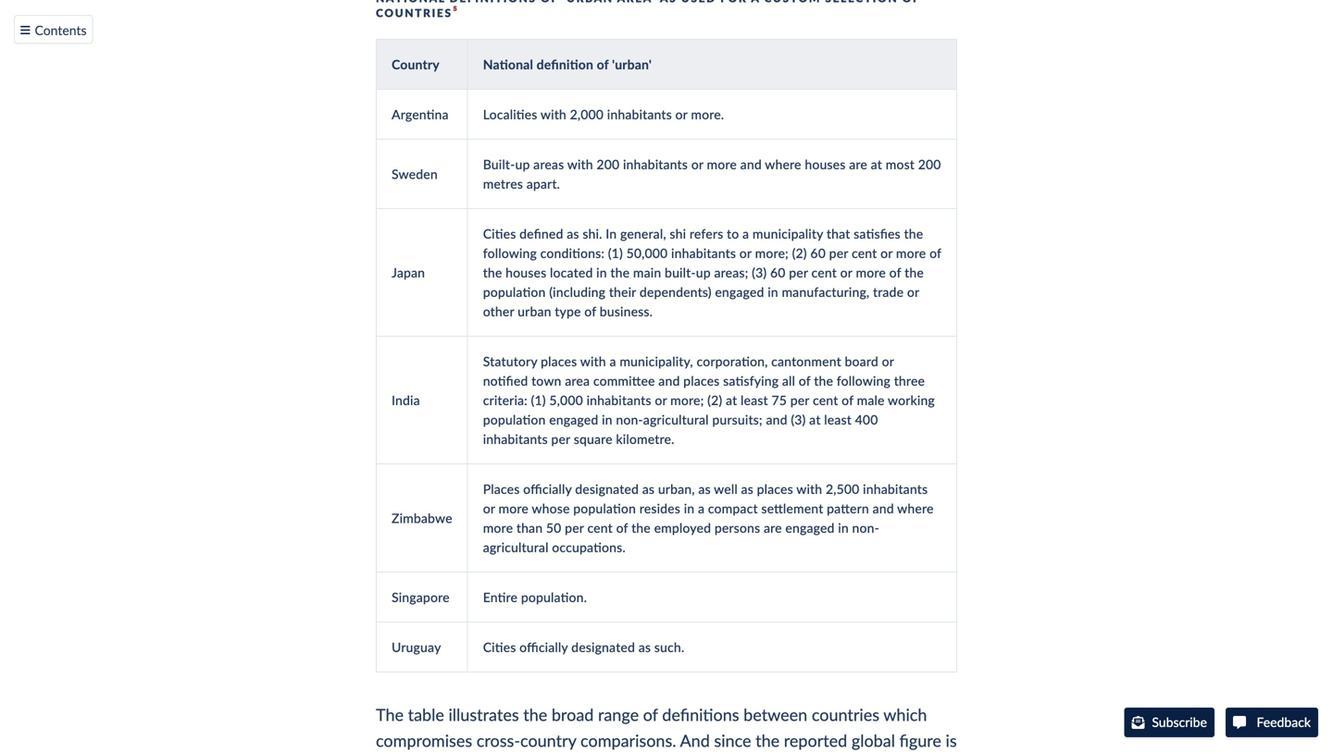 Task type: locate. For each thing, give the bounding box(es) containing it.
1 horizontal spatial more;
[[755, 245, 789, 261]]

(1) inside statutory places with a municipality, corporation, cantonment board or notified town area committee and places satisfying all of the following three criteria: (1) 5,000 inhabitants or more; (2) at least 75 per cent of male working population engaged in non-agricultural pursuits; and (3) at least 400 inhabitants per square kilometre.
[[531, 393, 546, 408]]

a up committee
[[610, 354, 616, 370]]

cities for cities officially designated as such.
[[483, 640, 516, 656]]

1 vertical spatial following
[[837, 373, 891, 389]]

1 horizontal spatial 60
[[811, 245, 826, 261]]

0 horizontal spatial (3)
[[752, 265, 767, 281]]

0 vertical spatial countries
[[376, 6, 452, 20]]

or down more.
[[691, 157, 704, 172]]

0 vertical spatial least
[[741, 393, 768, 408]]

non- inside statutory places with a municipality, corporation, cantonment board or notified town area committee and places satisfying all of the following three criteria: (1) 5,000 inhabitants or more; (2) at least 75 per cent of male working population engaged in non-agricultural pursuits; and (3) at least 400 inhabitants per square kilometre.
[[616, 412, 643, 428]]

contents
[[35, 22, 87, 38]]

a up 'employed' at bottom
[[698, 501, 705, 517]]

1 vertical spatial national
[[483, 57, 533, 72]]

1 vertical spatial cities
[[483, 640, 516, 656]]

up left areas
[[515, 157, 530, 172]]

0 vertical spatial engaged
[[715, 284, 764, 300]]

of
[[541, 0, 559, 5], [902, 0, 920, 5], [597, 57, 609, 72], [930, 245, 942, 261], [889, 265, 901, 281], [585, 304, 596, 320], [799, 373, 811, 389], [842, 393, 854, 408], [616, 520, 628, 536], [643, 705, 658, 726]]

60
[[811, 245, 826, 261], [770, 265, 786, 281]]

message image
[[1233, 717, 1246, 730]]

cross-
[[477, 731, 520, 751]]

with right areas
[[567, 157, 593, 172]]

1 vertical spatial population
[[483, 412, 546, 428]]

1 horizontal spatial engaged
[[715, 284, 764, 300]]

1 vertical spatial at
[[726, 393, 737, 408]]

population down criteria:
[[483, 412, 546, 428]]

0 vertical spatial agricultural
[[643, 412, 709, 428]]

officially
[[523, 482, 572, 497], [520, 640, 568, 656]]

1 horizontal spatial non-
[[852, 520, 880, 536]]

more down the places
[[499, 501, 529, 517]]

cities inside cities defined as shi. in general, shi refers to a municipality that satisfies the following conditions: (1) 50,000 inhabitants or more; (2) 60 per cent or more of the houses located in the main built-up areas; (3) 60 per cent or more of the population (including their dependents) engaged in manufacturing, trade or other urban type of business.
[[483, 226, 516, 242]]

least down the satisfying
[[741, 393, 768, 408]]

1 vertical spatial officially
[[520, 640, 568, 656]]

more left than
[[483, 520, 513, 536]]

5,000
[[549, 393, 583, 408]]

1 horizontal spatial where
[[897, 501, 934, 517]]

the table illustrates the broad range of definitions between countries which compromises cross-country comparisons. and since the reported global figure i
[[376, 705, 957, 753]]

(2) up pursuits;
[[708, 393, 722, 408]]

inhabitants inside the places officially designated as urban, as well as places with 2,500 inhabitants or more whose population resides in a compact settlement pattern and where more than 50 per cent of the employed persons are engaged in non- agricultural occupations.
[[863, 482, 928, 497]]

cent down cantonment in the right of the page
[[813, 393, 838, 408]]

up left areas;
[[696, 265, 711, 281]]

1 horizontal spatial houses
[[805, 157, 846, 172]]

0 horizontal spatial national
[[376, 0, 446, 5]]

0 horizontal spatial are
[[764, 520, 782, 536]]

national inside "national definitions of 'urban area' as used for a custom selection of countries"
[[376, 0, 446, 5]]

engaged inside cities defined as shi. in general, shi refers to a municipality that satisfies the following conditions: (1) 50,000 inhabitants or more; (2) 60 per cent or more of the houses located in the main built-up areas; (3) 60 per cent or more of the population (including their dependents) engaged in manufacturing, trade or other urban type of business.
[[715, 284, 764, 300]]

a right to
[[743, 226, 749, 242]]

population
[[483, 284, 546, 300], [483, 412, 546, 428], [573, 501, 636, 517]]

1 vertical spatial least
[[824, 412, 852, 428]]

1 horizontal spatial following
[[837, 373, 891, 389]]

since
[[714, 731, 751, 751]]

agricultural up kilometre.
[[643, 412, 709, 428]]

notified
[[483, 373, 528, 389]]

designated down square
[[575, 482, 639, 497]]

committee
[[593, 373, 655, 389]]

1 vertical spatial more;
[[670, 393, 704, 408]]

agricultural inside statutory places with a municipality, corporation, cantonment board or notified town area committee and places satisfying all of the following three criteria: (1) 5,000 inhabitants or more; (2) at least 75 per cent of male working population engaged in non-agricultural pursuits; and (3) at least 400 inhabitants per square kilometre.
[[643, 412, 709, 428]]

houses up that
[[805, 157, 846, 172]]

range
[[598, 705, 639, 726]]

0 horizontal spatial following
[[483, 245, 537, 261]]

up inside cities defined as shi. in general, shi refers to a municipality that satisfies the following conditions: (1) 50,000 inhabitants or more; (2) 60 per cent or more of the houses located in the main built-up areas; (3) 60 per cent or more of the population (including their dependents) engaged in manufacturing, trade or other urban type of business.
[[696, 265, 711, 281]]

population up other at left top
[[483, 284, 546, 300]]

places up settlement
[[757, 482, 793, 497]]

0 horizontal spatial more;
[[670, 393, 704, 408]]

0 vertical spatial (1)
[[608, 245, 623, 261]]

where inside built-up areas with 200 inhabitants or more and where houses are at most 200 metres apart.
[[765, 157, 802, 172]]

1 horizontal spatial 200
[[918, 157, 941, 172]]

as left well
[[698, 482, 711, 497]]

1 vertical spatial (3)
[[791, 412, 806, 428]]

0 vertical spatial places
[[541, 354, 577, 370]]

population.
[[521, 590, 587, 606]]

agricultural
[[643, 412, 709, 428], [483, 540, 549, 556]]

0 vertical spatial definitions
[[450, 0, 537, 5]]

inhabitants down refers
[[671, 245, 736, 261]]

built-up areas with 200 inhabitants or more and where houses are at most 200 metres apart.
[[483, 157, 941, 192]]

bars image
[[20, 25, 30, 36]]

more inside built-up areas with 200 inhabitants or more and where houses are at most 200 metres apart.
[[707, 157, 737, 172]]

0 horizontal spatial definitions
[[450, 0, 537, 5]]

inhabitants down committee
[[587, 393, 652, 408]]

1 vertical spatial (2)
[[708, 393, 722, 408]]

as up conditions:
[[567, 226, 579, 242]]

places up town
[[541, 354, 577, 370]]

1 horizontal spatial agricultural
[[643, 412, 709, 428]]

0 vertical spatial up
[[515, 157, 530, 172]]

following inside cities defined as shi. in general, shi refers to a municipality that satisfies the following conditions: (1) 50,000 inhabitants or more; (2) 60 per cent or more of the houses located in the main built-up areas; (3) 60 per cent or more of the population (including their dependents) engaged in manufacturing, trade or other urban type of business.
[[483, 245, 537, 261]]

1 vertical spatial where
[[897, 501, 934, 517]]

2 vertical spatial places
[[757, 482, 793, 497]]

more up 'trade'
[[856, 265, 886, 281]]

resides
[[640, 501, 681, 517]]

places down corporation,
[[684, 373, 720, 389]]

designated for such.
[[571, 640, 635, 656]]

1 horizontal spatial places
[[684, 373, 720, 389]]

to
[[727, 226, 739, 242]]

engaged down settlement
[[786, 520, 835, 536]]

2 cities from the top
[[483, 640, 516, 656]]

0 horizontal spatial engaged
[[549, 412, 599, 428]]

houses inside built-up areas with 200 inhabitants or more and where houses are at most 200 metres apart.
[[805, 157, 846, 172]]

0 horizontal spatial 200
[[597, 157, 620, 172]]

countries
[[376, 6, 452, 20], [812, 705, 880, 726]]

following
[[483, 245, 537, 261], [837, 373, 891, 389]]

per right 75
[[790, 393, 810, 408]]

cent inside the places officially designated as urban, as well as places with 2,500 inhabitants or more whose population resides in a compact settlement pattern and where more than 50 per cent of the employed persons are engaged in non- agricultural occupations.
[[587, 520, 613, 536]]

0 vertical spatial more;
[[755, 245, 789, 261]]

cantonment
[[771, 354, 842, 370]]

with up area
[[580, 354, 606, 370]]

national left 5 link
[[376, 0, 446, 5]]

cent up the occupations.
[[587, 520, 613, 536]]

1 horizontal spatial countries
[[812, 705, 880, 726]]

1 vertical spatial countries
[[812, 705, 880, 726]]

japan
[[392, 265, 425, 281]]

following down the defined at the top left of the page
[[483, 245, 537, 261]]

(2) inside statutory places with a municipality, corporation, cantonment board or notified town area committee and places satisfying all of the following three criteria: (1) 5,000 inhabitants or more; (2) at least 75 per cent of male working population engaged in non-agricultural pursuits; and (3) at least 400 inhabitants per square kilometre.
[[708, 393, 722, 408]]

1 vertical spatial agricultural
[[483, 540, 549, 556]]

satisfying
[[723, 373, 779, 389]]

the
[[904, 226, 923, 242], [483, 265, 502, 281], [611, 265, 630, 281], [905, 265, 924, 281], [814, 373, 833, 389], [632, 520, 651, 536], [523, 705, 547, 726], [756, 731, 780, 751]]

with left the 2,000
[[541, 107, 567, 122]]

200 right the "most"
[[918, 157, 941, 172]]

a right for
[[751, 0, 760, 5]]

national for national definitions of 'urban area' as used for a custom selection of countries
[[376, 0, 446, 5]]

in
[[606, 226, 617, 242]]

more; inside cities defined as shi. in general, shi refers to a municipality that satisfies the following conditions: (1) 50,000 inhabitants or more; (2) 60 per cent or more of the houses located in the main built-up areas; (3) 60 per cent or more of the population (including their dependents) engaged in manufacturing, trade or other urban type of business.
[[755, 245, 789, 261]]

per right 50
[[565, 520, 584, 536]]

1 horizontal spatial up
[[696, 265, 711, 281]]

their
[[609, 284, 636, 300]]

or up manufacturing,
[[840, 265, 853, 281]]

0 horizontal spatial up
[[515, 157, 530, 172]]

more;
[[755, 245, 789, 261], [670, 393, 704, 408]]

are left the "most"
[[849, 157, 868, 172]]

statutory places with a municipality, corporation, cantonment board or notified town area committee and places satisfying all of the following three criteria: (1) 5,000 inhabitants or more; (2) at least 75 per cent of male working population engaged in non-agricultural pursuits; and (3) at least 400 inhabitants per square kilometre.
[[483, 354, 935, 447]]

0 horizontal spatial houses
[[506, 265, 547, 281]]

1 cities from the top
[[483, 226, 516, 242]]

inhabitants up general,
[[623, 157, 688, 172]]

0 horizontal spatial non-
[[616, 412, 643, 428]]

200
[[597, 157, 620, 172], [918, 157, 941, 172]]

0 vertical spatial (3)
[[752, 265, 767, 281]]

officially inside the places officially designated as urban, as well as places with 2,500 inhabitants or more whose population resides in a compact settlement pattern and where more than 50 per cent of the employed persons are engaged in non- agricultural occupations.
[[523, 482, 572, 497]]

1 vertical spatial definitions
[[662, 705, 739, 726]]

0 vertical spatial following
[[483, 245, 537, 261]]

national up the localities
[[483, 57, 533, 72]]

1 vertical spatial are
[[764, 520, 782, 536]]

inhabitants up pattern at the right bottom of page
[[863, 482, 928, 497]]

pattern
[[827, 501, 869, 517]]

0 vertical spatial (2)
[[792, 245, 807, 261]]

designated for urban,
[[575, 482, 639, 497]]

cities down entire
[[483, 640, 516, 656]]

1 vertical spatial non-
[[852, 520, 880, 536]]

0 horizontal spatial where
[[765, 157, 802, 172]]

1 vertical spatial engaged
[[549, 412, 599, 428]]

agricultural inside the places officially designated as urban, as well as places with 2,500 inhabitants or more whose population resides in a compact settlement pattern and where more than 50 per cent of the employed persons are engaged in non- agricultural occupations.
[[483, 540, 549, 556]]

countries inside the table illustrates the broad range of definitions between countries which compromises cross-country comparisons. and since the reported global figure i
[[812, 705, 880, 726]]

cities defined as shi. in general, shi refers to a municipality that satisfies the following conditions: (1) 50,000 inhabitants or more; (2) 60 per cent or more of the houses located in the main built-up areas; (3) 60 per cent or more of the population (including their dependents) engaged in manufacturing, trade or other urban type of business.
[[483, 226, 942, 320]]

shi
[[670, 226, 686, 242]]

following down board at the right
[[837, 373, 891, 389]]

at left the "most"
[[871, 157, 882, 172]]

or down the places
[[483, 501, 495, 517]]

more; inside statutory places with a municipality, corporation, cantonment board or notified town area committee and places satisfying all of the following three criteria: (1) 5,000 inhabitants or more; (2) at least 75 per cent of male working population engaged in non-agricultural pursuits; and (3) at least 400 inhabitants per square kilometre.
[[670, 393, 704, 408]]

1 horizontal spatial (2)
[[792, 245, 807, 261]]

2 vertical spatial population
[[573, 501, 636, 517]]

population up the occupations.
[[573, 501, 636, 517]]

0 vertical spatial cities
[[483, 226, 516, 242]]

officially for places
[[523, 482, 572, 497]]

officially up whose
[[523, 482, 572, 497]]

0 vertical spatial 60
[[811, 245, 826, 261]]

per
[[829, 245, 848, 261], [789, 265, 808, 281], [790, 393, 810, 408], [551, 432, 570, 447], [565, 520, 584, 536]]

(3) down all
[[791, 412, 806, 428]]

1 vertical spatial (1)
[[531, 393, 546, 408]]

at
[[871, 157, 882, 172], [726, 393, 737, 408], [809, 412, 821, 428]]

1 horizontal spatial (1)
[[608, 245, 623, 261]]

per up manufacturing,
[[789, 265, 808, 281]]

national for national definition of 'urban'
[[483, 57, 533, 72]]

(1) down town
[[531, 393, 546, 408]]

national definition of 'urban'
[[483, 57, 652, 72]]

houses up urban
[[506, 265, 547, 281]]

selection
[[825, 0, 898, 5]]

with inside built-up areas with 200 inhabitants or more and where houses are at most 200 metres apart.
[[567, 157, 593, 172]]

such.
[[654, 640, 685, 656]]

and up 'municipality'
[[740, 157, 762, 172]]

0 vertical spatial where
[[765, 157, 802, 172]]

non- up kilometre.
[[616, 412, 643, 428]]

most
[[886, 157, 915, 172]]

officially for cities
[[520, 640, 568, 656]]

engaged inside the places officially designated as urban, as well as places with 2,500 inhabitants or more whose population resides in a compact settlement pattern and where more than 50 per cent of the employed persons are engaged in non- agricultural occupations.
[[786, 520, 835, 536]]

1 vertical spatial places
[[684, 373, 720, 389]]

national
[[376, 0, 446, 5], [483, 57, 533, 72]]

definitions
[[450, 0, 537, 5], [662, 705, 739, 726]]

countries left 5
[[376, 6, 452, 20]]

in
[[596, 265, 607, 281], [768, 284, 778, 300], [602, 412, 613, 428], [684, 501, 695, 517], [838, 520, 849, 536]]

non-
[[616, 412, 643, 428], [852, 520, 880, 536]]

custom
[[764, 0, 821, 5]]

least
[[741, 393, 768, 408], [824, 412, 852, 428]]

in inside statutory places with a municipality, corporation, cantonment board or notified town area committee and places satisfying all of the following three criteria: (1) 5,000 inhabitants or more; (2) at least 75 per cent of male working population engaged in non-agricultural pursuits; and (3) at least 400 inhabitants per square kilometre.
[[602, 412, 613, 428]]

a inside the places officially designated as urban, as well as places with 2,500 inhabitants or more whose population resides in a compact settlement pattern and where more than 50 per cent of the employed persons are engaged in non- agricultural occupations.
[[698, 501, 705, 517]]

0 vertical spatial non-
[[616, 412, 643, 428]]

least left '400'
[[824, 412, 852, 428]]

at left '400'
[[809, 412, 821, 428]]

figure
[[900, 731, 942, 751]]

country
[[392, 57, 440, 72]]

cent inside statutory places with a municipality, corporation, cantonment board or notified town area committee and places satisfying all of the following three criteria: (1) 5,000 inhabitants or more; (2) at least 75 per cent of male working population engaged in non-agricultural pursuits; and (3) at least 400 inhabitants per square kilometre.
[[813, 393, 838, 408]]

designated inside the places officially designated as urban, as well as places with 2,500 inhabitants or more whose population resides in a compact settlement pattern and where more than 50 per cent of the employed persons are engaged in non- agricultural occupations.
[[575, 482, 639, 497]]

at up pursuits;
[[726, 393, 737, 408]]

where right pattern at the right bottom of page
[[897, 501, 934, 517]]

countries up global
[[812, 705, 880, 726]]

and down 75
[[766, 412, 788, 428]]

are
[[849, 157, 868, 172], [764, 520, 782, 536]]

0 vertical spatial officially
[[523, 482, 572, 497]]

non- down pattern at the right bottom of page
[[852, 520, 880, 536]]

(2) down 'municipality'
[[792, 245, 807, 261]]

designated
[[575, 482, 639, 497], [571, 640, 635, 656]]

2 horizontal spatial at
[[871, 157, 882, 172]]

1 vertical spatial designated
[[571, 640, 635, 656]]

metres
[[483, 176, 523, 192]]

designated left such.
[[571, 640, 635, 656]]

or right 'trade'
[[907, 284, 919, 300]]

or
[[675, 107, 688, 122], [691, 157, 704, 172], [740, 245, 752, 261], [881, 245, 893, 261], [840, 265, 853, 281], [907, 284, 919, 300], [882, 354, 894, 370], [655, 393, 667, 408], [483, 501, 495, 517]]

more down "satisfies"
[[896, 245, 926, 261]]

cities left the defined at the top left of the page
[[483, 226, 516, 242]]

5 link
[[452, 4, 459, 20]]

0 horizontal spatial countries
[[376, 6, 452, 20]]

1 vertical spatial houses
[[506, 265, 547, 281]]

definitions inside "national definitions of 'urban area' as used for a custom selection of countries"
[[450, 0, 537, 5]]

engaged down 5,000
[[549, 412, 599, 428]]

0 horizontal spatial at
[[726, 393, 737, 408]]

200 down 'localities with 2,000 inhabitants or more.'
[[597, 157, 620, 172]]

which
[[884, 705, 927, 726]]

0 vertical spatial population
[[483, 284, 546, 300]]

2 vertical spatial engaged
[[786, 520, 835, 536]]

'urban'
[[612, 57, 652, 72]]

population inside the places officially designated as urban, as well as places with 2,500 inhabitants or more whose population resides in a compact settlement pattern and where more than 50 per cent of the employed persons are engaged in non- agricultural occupations.
[[573, 501, 636, 517]]

inhabitants inside built-up areas with 200 inhabitants or more and where houses are at most 200 metres apart.
[[623, 157, 688, 172]]

0 vertical spatial designated
[[575, 482, 639, 497]]

2 200 from the left
[[918, 157, 941, 172]]

as left used at the top of the page
[[660, 0, 677, 5]]

agricultural down than
[[483, 540, 549, 556]]

cent up manufacturing,
[[812, 265, 837, 281]]

officially down entire population.
[[520, 640, 568, 656]]

0 horizontal spatial (1)
[[531, 393, 546, 408]]

statutory
[[483, 354, 537, 370]]

inhabitants down the 'urban'
[[607, 107, 672, 122]]

the inside statutory places with a municipality, corporation, cantonment board or notified town area committee and places satisfying all of the following three criteria: (1) 5,000 inhabitants or more; (2) at least 75 per cent of male working population engaged in non-agricultural pursuits; and (3) at least 400 inhabitants per square kilometre.
[[814, 373, 833, 389]]

of inside the places officially designated as urban, as well as places with 2,500 inhabitants or more whose population resides in a compact settlement pattern and where more than 50 per cent of the employed persons are engaged in non- agricultural occupations.
[[616, 520, 628, 536]]

with up settlement
[[797, 482, 822, 497]]

0 horizontal spatial 60
[[770, 265, 786, 281]]

more; down 'municipality'
[[755, 245, 789, 261]]

main
[[633, 265, 661, 281]]

2 horizontal spatial engaged
[[786, 520, 835, 536]]

0 horizontal spatial agricultural
[[483, 540, 549, 556]]

in up square
[[602, 412, 613, 428]]

1 horizontal spatial (3)
[[791, 412, 806, 428]]

(3) right areas;
[[752, 265, 767, 281]]

where up 'municipality'
[[765, 157, 802, 172]]

are down settlement
[[764, 520, 782, 536]]

cent
[[852, 245, 877, 261], [812, 265, 837, 281], [813, 393, 838, 408], [587, 520, 613, 536]]

for
[[721, 0, 748, 5]]

broad
[[552, 705, 594, 726]]

0 horizontal spatial (2)
[[708, 393, 722, 408]]

shi.
[[583, 226, 602, 242]]

in right located on the top left
[[596, 265, 607, 281]]

and inside built-up areas with 200 inhabitants or more and where houses are at most 200 metres apart.
[[740, 157, 762, 172]]

0 vertical spatial national
[[376, 0, 446, 5]]

india
[[392, 393, 420, 408]]

1 vertical spatial up
[[696, 265, 711, 281]]

1 horizontal spatial national
[[483, 57, 533, 72]]

definition
[[537, 57, 594, 72]]

and
[[740, 157, 762, 172], [659, 373, 680, 389], [766, 412, 788, 428], [873, 501, 894, 517]]

(1) down in
[[608, 245, 623, 261]]

more; down municipality,
[[670, 393, 704, 408]]

0 vertical spatial are
[[849, 157, 868, 172]]

argentina
[[392, 107, 449, 122]]

1 horizontal spatial definitions
[[662, 705, 739, 726]]

entire population.
[[483, 590, 587, 606]]

as up resides
[[642, 482, 655, 497]]

1 horizontal spatial are
[[849, 157, 868, 172]]

2 horizontal spatial places
[[757, 482, 793, 497]]

more down more.
[[707, 157, 737, 172]]

national definitions of 'urban area' as used for a custom selection of countries
[[376, 0, 920, 20]]

0 vertical spatial at
[[871, 157, 882, 172]]

reported
[[784, 731, 847, 751]]

and right pattern at the right bottom of page
[[873, 501, 894, 517]]

engaged down areas;
[[715, 284, 764, 300]]

0 vertical spatial houses
[[805, 157, 846, 172]]

more.
[[691, 107, 724, 122]]

defined
[[520, 226, 563, 242]]

population inside cities defined as shi. in general, shi refers to a municipality that satisfies the following conditions: (1) 50,000 inhabitants or more; (2) 60 per cent or more of the houses located in the main built-up areas; (3) 60 per cent or more of the population (including their dependents) engaged in manufacturing, trade or other urban type of business.
[[483, 284, 546, 300]]

1 horizontal spatial at
[[809, 412, 821, 428]]

as left such.
[[639, 640, 651, 656]]



Task type: describe. For each thing, give the bounding box(es) containing it.
with inside the places officially designated as urban, as well as places with 2,500 inhabitants or more whose population resides in a compact settlement pattern and where more than 50 per cent of the employed persons are engaged in non- agricultural occupations.
[[797, 482, 822, 497]]

population inside statutory places with a municipality, corporation, cantonment board or notified town area committee and places satisfying all of the following three criteria: (1) 5,000 inhabitants or more; (2) at least 75 per cent of male working population engaged in non-agricultural pursuits; and (3) at least 400 inhabitants per square kilometre.
[[483, 412, 546, 428]]

all
[[782, 373, 795, 389]]

(3) inside cities defined as shi. in general, shi refers to a municipality that satisfies the following conditions: (1) 50,000 inhabitants or more; (2) 60 per cent or more of the houses located in the main built-up areas; (3) 60 per cent or more of the population (including their dependents) engaged in manufacturing, trade or other urban type of business.
[[752, 265, 767, 281]]

conditions:
[[540, 245, 605, 261]]

the
[[376, 705, 404, 726]]

localities with 2,000 inhabitants or more.
[[483, 107, 724, 122]]

with inside statutory places with a municipality, corporation, cantonment board or notified town area committee and places satisfying all of the following three criteria: (1) 5,000 inhabitants or more; (2) at least 75 per cent of male working population engaged in non-agricultural pursuits; and (3) at least 400 inhabitants per square kilometre.
[[580, 354, 606, 370]]

inhabitants inside cities defined as shi. in general, shi refers to a municipality that satisfies the following conditions: (1) 50,000 inhabitants or more; (2) 60 per cent or more of the houses located in the main built-up areas; (3) 60 per cent or more of the population (including their dependents) engaged in manufacturing, trade or other urban type of business.
[[671, 245, 736, 261]]

and
[[680, 731, 710, 751]]

or inside the places officially designated as urban, as well as places with 2,500 inhabitants or more whose population resides in a compact settlement pattern and where more than 50 per cent of the employed persons are engaged in non- agricultural occupations.
[[483, 501, 495, 517]]

country
[[520, 731, 576, 751]]

or left more.
[[675, 107, 688, 122]]

settlement
[[761, 501, 824, 517]]

pursuits;
[[712, 412, 763, 428]]

per left square
[[551, 432, 570, 447]]

comparisons.
[[581, 731, 676, 751]]

in up 'employed' at bottom
[[684, 501, 695, 517]]

well
[[714, 482, 738, 497]]

compact
[[708, 501, 758, 517]]

contents button
[[14, 15, 93, 44]]

75
[[772, 393, 787, 408]]

and down municipality,
[[659, 373, 680, 389]]

0 horizontal spatial places
[[541, 354, 577, 370]]

zimbabwe
[[392, 511, 452, 526]]

trade
[[873, 284, 904, 300]]

1 horizontal spatial least
[[824, 412, 852, 428]]

are inside built-up areas with 200 inhabitants or more and where houses are at most 200 metres apart.
[[849, 157, 868, 172]]

kilometre.
[[616, 432, 675, 447]]

subscribe
[[1152, 715, 1207, 731]]

built-
[[483, 157, 515, 172]]

uruguay
[[392, 640, 441, 656]]

countries inside "national definitions of 'urban area' as used for a custom selection of countries"
[[376, 6, 452, 20]]

following inside statutory places with a municipality, corporation, cantonment board or notified town area committee and places satisfying all of the following three criteria: (1) 5,000 inhabitants or more; (2) at least 75 per cent of male working population engaged in non-agricultural pursuits; and (3) at least 400 inhabitants per square kilometre.
[[837, 373, 891, 389]]

places
[[483, 482, 520, 497]]

where inside the places officially designated as urban, as well as places with 2,500 inhabitants or more whose population resides in a compact settlement pattern and where more than 50 per cent of the employed persons are engaged in non- agricultural occupations.
[[897, 501, 934, 517]]

2 vertical spatial at
[[809, 412, 821, 428]]

or right board at the right
[[882, 354, 894, 370]]

or down municipality,
[[655, 393, 667, 408]]

subscribe button
[[1124, 708, 1215, 738]]

area
[[565, 373, 590, 389]]

cities for cities defined as shi. in general, shi refers to a municipality that satisfies the following conditions: (1) 50,000 inhabitants or more; (2) 60 per cent or more of the houses located in the main built-up areas; (3) 60 per cent or more of the population (including their dependents) engaged in manufacturing, trade or other urban type of business.
[[483, 226, 516, 242]]

400
[[855, 412, 878, 428]]

or down "satisfies"
[[881, 245, 893, 261]]

as inside cities defined as shi. in general, shi refers to a municipality that satisfies the following conditions: (1) 50,000 inhabitants or more; (2) 60 per cent or more of the houses located in the main built-up areas; (3) 60 per cent or more of the population (including their dependents) engaged in manufacturing, trade or other urban type of business.
[[567, 226, 579, 242]]

refers
[[690, 226, 723, 242]]

located
[[550, 265, 593, 281]]

urban,
[[658, 482, 695, 497]]

criteria:
[[483, 393, 528, 408]]

corporation,
[[697, 354, 768, 370]]

non- inside the places officially designated as urban, as well as places with 2,500 inhabitants or more whose population resides in a compact settlement pattern and where more than 50 per cent of the employed persons are engaged in non- agricultural occupations.
[[852, 520, 880, 536]]

engaged inside statutory places with a municipality, corporation, cantonment board or notified town area committee and places satisfying all of the following three criteria: (1) 5,000 inhabitants or more; (2) at least 75 per cent of male working population engaged in non-agricultural pursuits; and (3) at least 400 inhabitants per square kilometre.
[[549, 412, 599, 428]]

areas
[[533, 157, 564, 172]]

entire
[[483, 590, 518, 606]]

are inside the places officially designated as urban, as well as places with 2,500 inhabitants or more whose population resides in a compact settlement pattern and where more than 50 per cent of the employed persons are engaged in non- agricultural occupations.
[[764, 520, 782, 536]]

at inside built-up areas with 200 inhabitants or more and where houses are at most 200 metres apart.
[[871, 157, 882, 172]]

general,
[[620, 226, 666, 242]]

feedback
[[1254, 715, 1311, 731]]

between
[[744, 705, 808, 726]]

0 horizontal spatial least
[[741, 393, 768, 408]]

board
[[845, 354, 879, 370]]

that
[[827, 226, 850, 242]]

in down pattern at the right bottom of page
[[838, 520, 849, 536]]

square
[[574, 432, 613, 447]]

table
[[408, 705, 444, 726]]

built-
[[665, 265, 696, 281]]

a inside statutory places with a municipality, corporation, cantonment board or notified town area committee and places satisfying all of the following three criteria: (1) 5,000 inhabitants or more; (2) at least 75 per cent of male working population engaged in non-agricultural pursuits; and (3) at least 400 inhabitants per square kilometre.
[[610, 354, 616, 370]]

singapore
[[392, 590, 450, 606]]

urban
[[518, 304, 552, 320]]

50,000
[[626, 245, 668, 261]]

sweden
[[392, 166, 438, 182]]

other
[[483, 304, 514, 320]]

town
[[532, 373, 562, 389]]

three
[[894, 373, 925, 389]]

envelope open text image
[[1132, 717, 1145, 730]]

a inside "national definitions of 'urban area' as used for a custom selection of countries"
[[751, 0, 760, 5]]

satisfies
[[854, 226, 901, 242]]

used
[[681, 0, 717, 5]]

(2) inside cities defined as shi. in general, shi refers to a municipality that satisfies the following conditions: (1) 50,000 inhabitants or more; (2) 60 per cent or more of the houses located in the main built-up areas; (3) 60 per cent or more of the population (including their dependents) engaged in manufacturing, trade or other urban type of business.
[[792, 245, 807, 261]]

places officially designated as urban, as well as places with 2,500 inhabitants or more whose population resides in a compact settlement pattern and where more than 50 per cent of the employed persons are engaged in non- agricultural occupations.
[[483, 482, 934, 556]]

a inside cities defined as shi. in general, shi refers to a municipality that satisfies the following conditions: (1) 50,000 inhabitants or more; (2) 60 per cent or more of the houses located in the main built-up areas; (3) 60 per cent or more of the population (including their dependents) engaged in manufacturing, trade or other urban type of business.
[[743, 226, 749, 242]]

employed
[[654, 520, 711, 536]]

areas;
[[714, 265, 749, 281]]

or up areas;
[[740, 245, 752, 261]]

as inside "national definitions of 'urban area' as used for a custom selection of countries"
[[660, 0, 677, 5]]

or inside built-up areas with 200 inhabitants or more and where houses are at most 200 metres apart.
[[691, 157, 704, 172]]

up inside built-up areas with 200 inhabitants or more and where houses are at most 200 metres apart.
[[515, 157, 530, 172]]

and inside the places officially designated as urban, as well as places with 2,500 inhabitants or more whose population resides in a compact settlement pattern and where more than 50 per cent of the employed persons are engaged in non- agricultural occupations.
[[873, 501, 894, 517]]

50
[[546, 520, 562, 536]]

municipality,
[[620, 354, 693, 370]]

localities
[[483, 107, 538, 122]]

as right well
[[741, 482, 754, 497]]

(3) inside statutory places with a municipality, corporation, cantonment board or notified town area committee and places satisfying all of the following three criteria: (1) 5,000 inhabitants or more; (2) at least 75 per cent of male working population engaged in non-agricultural pursuits; and (3) at least 400 inhabitants per square kilometre.
[[791, 412, 806, 428]]

global
[[852, 731, 895, 751]]

male
[[857, 393, 885, 408]]

houses inside cities defined as shi. in general, shi refers to a municipality that satisfies the following conditions: (1) 50,000 inhabitants or more; (2) 60 per cent or more of the houses located in the main built-up areas; (3) 60 per cent or more of the population (including their dependents) engaged in manufacturing, trade or other urban type of business.
[[506, 265, 547, 281]]

cities officially designated as such.
[[483, 640, 685, 656]]

manufacturing,
[[782, 284, 870, 300]]

than
[[517, 520, 543, 536]]

(1) inside cities defined as shi. in general, shi refers to a municipality that satisfies the following conditions: (1) 50,000 inhabitants or more; (2) 60 per cent or more of the houses located in the main built-up areas; (3) 60 per cent or more of the population (including their dependents) engaged in manufacturing, trade or other urban type of business.
[[608, 245, 623, 261]]

2,000
[[570, 107, 604, 122]]

1 vertical spatial 60
[[770, 265, 786, 281]]

per inside the places officially designated as urban, as well as places with 2,500 inhabitants or more whose population resides in a compact settlement pattern and where more than 50 per cent of the employed persons are engaged in non- agricultural occupations.
[[565, 520, 584, 536]]

type
[[555, 304, 581, 320]]

municipality
[[753, 226, 823, 242]]

cent down "satisfies"
[[852, 245, 877, 261]]

inhabitants down criteria:
[[483, 432, 548, 447]]

in left manufacturing,
[[768, 284, 778, 300]]

'urban
[[563, 0, 614, 5]]

area'
[[617, 0, 657, 5]]

definitions inside the table illustrates the broad range of definitions between countries which compromises cross-country comparisons. and since the reported global figure i
[[662, 705, 739, 726]]

(including
[[549, 284, 606, 300]]

of inside the table illustrates the broad range of definitions between countries which compromises cross-country comparisons. and since the reported global figure i
[[643, 705, 658, 726]]

places inside the places officially designated as urban, as well as places with 2,500 inhabitants or more whose population resides in a compact settlement pattern and where more than 50 per cent of the employed persons are engaged in non- agricultural occupations.
[[757, 482, 793, 497]]

per down that
[[829, 245, 848, 261]]

whose
[[532, 501, 570, 517]]

1 200 from the left
[[597, 157, 620, 172]]

the inside the places officially designated as urban, as well as places with 2,500 inhabitants or more whose population resides in a compact settlement pattern and where more than 50 per cent of the employed persons are engaged in non- agricultural occupations.
[[632, 520, 651, 536]]

working
[[888, 393, 935, 408]]



Task type: vqa. For each thing, say whether or not it's contained in the screenshot.
As within the NATIONAL DEFINITIONS OF 'URBAN AREA' AS USED FOR A CUSTOM SELECTION OF COUNTRIES
yes



